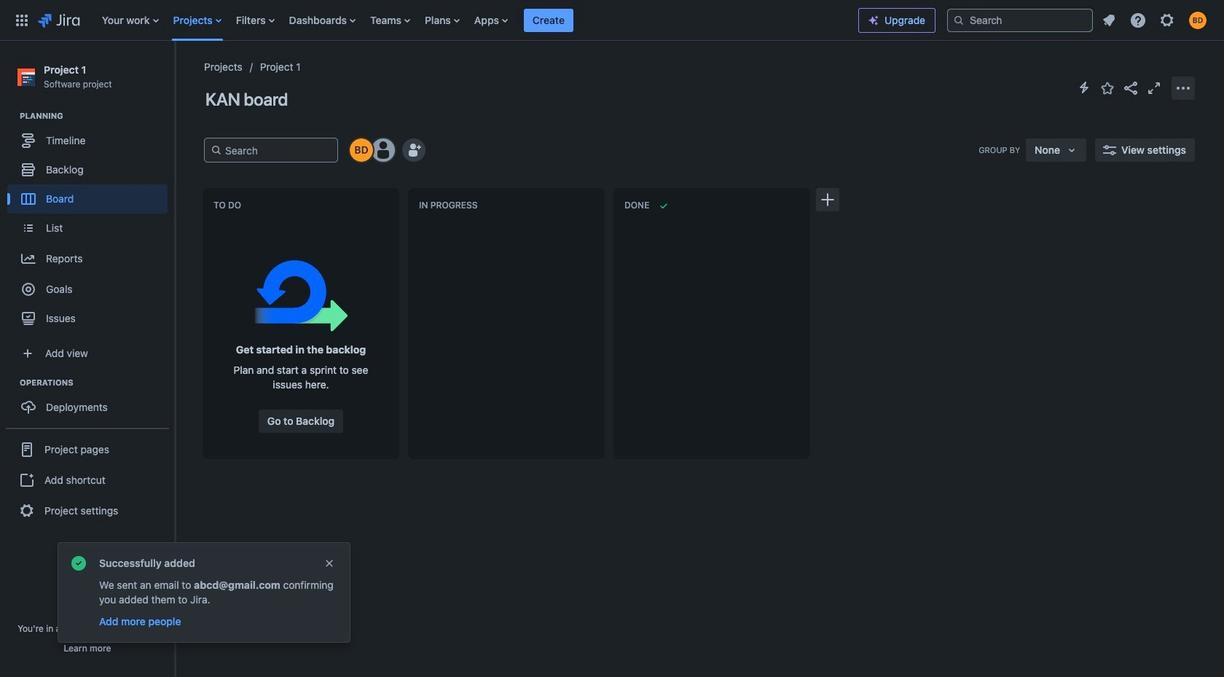 Task type: vqa. For each thing, say whether or not it's contained in the screenshot.
'automations menu button icon'
yes



Task type: describe. For each thing, give the bounding box(es) containing it.
add people image
[[405, 141, 423, 159]]

0 horizontal spatial list
[[95, 0, 859, 40]]

planning image
[[2, 107, 20, 125]]

heading for planning icon
[[20, 110, 174, 122]]

operations image
[[2, 374, 20, 392]]

your profile and settings image
[[1190, 11, 1207, 29]]

automations menu button icon image
[[1076, 79, 1094, 96]]

Search field
[[948, 8, 1094, 32]]

sidebar element
[[0, 41, 175, 677]]

more actions image
[[1175, 79, 1193, 97]]

primary element
[[9, 0, 859, 40]]

search image
[[954, 14, 965, 26]]

notifications image
[[1101, 11, 1119, 29]]



Task type: locate. For each thing, give the bounding box(es) containing it.
list item
[[524, 0, 574, 40]]

settings image
[[1159, 11, 1177, 29]]

create column image
[[820, 191, 837, 209]]

1 horizontal spatial list
[[1097, 7, 1216, 33]]

1 heading from the top
[[20, 110, 174, 122]]

banner
[[0, 0, 1225, 41]]

1 vertical spatial group
[[7, 377, 174, 427]]

enter full screen image
[[1146, 79, 1164, 97]]

appswitcher icon image
[[13, 11, 31, 29]]

Search text field
[[222, 139, 332, 162]]

heading for operations image
[[20, 377, 174, 389]]

group for operations image
[[7, 377, 174, 427]]

1 vertical spatial heading
[[20, 377, 174, 389]]

dismiss image
[[324, 558, 335, 569]]

jira image
[[38, 11, 80, 29], [38, 11, 80, 29]]

view settings image
[[1102, 141, 1119, 159]]

goal image
[[22, 283, 35, 296]]

list
[[95, 0, 859, 40], [1097, 7, 1216, 33]]

group
[[7, 110, 174, 338], [7, 377, 174, 427], [6, 428, 169, 532]]

help image
[[1130, 11, 1148, 29]]

0 vertical spatial group
[[7, 110, 174, 338]]

0 vertical spatial heading
[[20, 110, 174, 122]]

success image
[[70, 555, 87, 572]]

heading
[[20, 110, 174, 122], [20, 377, 174, 389]]

star kan board image
[[1100, 79, 1117, 97]]

sidebar navigation image
[[159, 58, 191, 87]]

2 vertical spatial group
[[6, 428, 169, 532]]

alert
[[58, 543, 350, 642]]

2 heading from the top
[[20, 377, 174, 389]]

group for planning icon
[[7, 110, 174, 338]]

None search field
[[948, 8, 1094, 32]]



